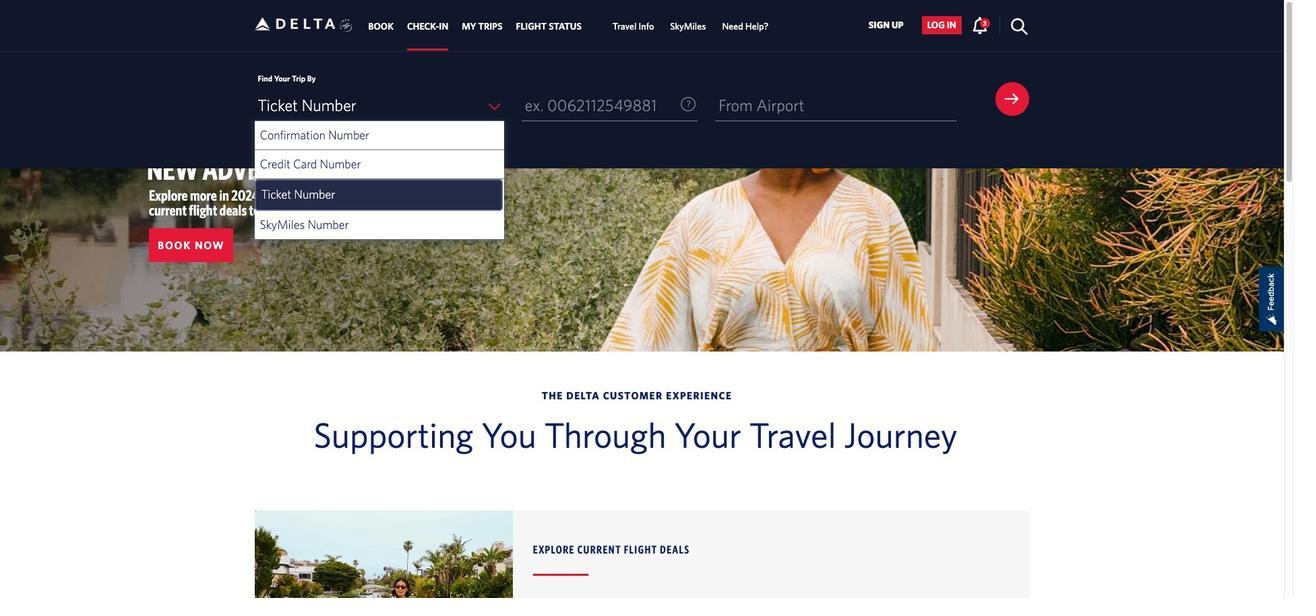 Task type: vqa. For each thing, say whether or not it's contained in the screenshot.
the topmost BOOK
yes



Task type: locate. For each thing, give the bounding box(es) containing it.
1 vertical spatial ticket number
[[261, 187, 335, 202]]

check-in
[[407, 21, 449, 32]]

0 vertical spatial travel
[[613, 21, 637, 32]]

flight status link
[[516, 14, 582, 39]]

exciting
[[262, 202, 303, 218]]

1 horizontal spatial explore
[[533, 543, 575, 556]]

1 vertical spatial explore
[[533, 543, 575, 556]]

number for ticket number option
[[294, 187, 335, 202]]

skymiles right "info"
[[670, 21, 706, 32]]

book right skyteam image
[[368, 21, 394, 32]]

skymiles down when
[[260, 218, 305, 232]]

from
[[719, 96, 753, 115]]

trip
[[292, 73, 306, 83]]

new year, new adventures
[[147, 122, 344, 186]]

in right log
[[947, 20, 957, 31]]

0 horizontal spatial book
[[158, 239, 192, 252]]

ticket number down by
[[258, 96, 356, 115]]

explore
[[149, 187, 188, 204], [533, 543, 575, 556]]

skyteam image
[[340, 5, 353, 47]]

skymiles
[[670, 21, 706, 32], [260, 218, 305, 232]]

1 vertical spatial travel
[[750, 415, 837, 455]]

0 horizontal spatial explore
[[149, 187, 188, 204]]

now
[[195, 239, 225, 252]]

explore for explore more in 2024 when you book from our current flight deals to exciting destinations.
[[149, 187, 188, 204]]

number down ticket number field
[[328, 128, 369, 142]]

tab list
[[362, 0, 777, 51]]

number down the book
[[308, 218, 349, 232]]

travel
[[613, 21, 637, 32], [750, 415, 837, 455]]

current
[[149, 202, 187, 218]]

0 horizontal spatial your
[[274, 73, 290, 83]]

in
[[947, 20, 957, 31], [219, 187, 229, 204]]

book link
[[368, 14, 394, 39]]

the
[[542, 390, 563, 402]]

log
[[928, 20, 945, 31]]

travel info
[[613, 21, 654, 32]]

sign
[[869, 20, 890, 31]]

3 link
[[972, 16, 990, 34]]

1 horizontal spatial travel
[[750, 415, 837, 455]]

book left 'now'
[[158, 239, 192, 252]]

deals
[[660, 543, 690, 556]]

need help? link
[[722, 14, 769, 39]]

1 horizontal spatial book
[[368, 21, 394, 32]]

flight
[[624, 543, 658, 556]]

delta
[[566, 390, 600, 402]]

airport
[[757, 96, 805, 115]]

book now link
[[149, 229, 234, 262]]

new up "more"
[[147, 152, 198, 186]]

0 vertical spatial ticket number
[[258, 96, 356, 115]]

in right "more"
[[219, 187, 229, 204]]

0 vertical spatial book
[[368, 21, 394, 32]]

skymiles inside option
[[260, 218, 305, 232]]

1 vertical spatial ticket
[[261, 187, 291, 202]]

ticket up exciting
[[261, 187, 291, 202]]

status
[[549, 21, 582, 32]]

supporting
[[314, 415, 474, 455]]

number up from on the top left of the page
[[320, 157, 361, 171]]

explore inside the explore more in 2024 when you book from our current flight deals to exciting destinations.
[[149, 187, 188, 204]]

from airport
[[719, 96, 805, 115]]

3
[[983, 19, 987, 27]]

flight status
[[516, 21, 582, 32]]

you
[[292, 187, 311, 204]]

1 horizontal spatial skymiles
[[670, 21, 706, 32]]

your left trip
[[274, 73, 290, 83]]

new
[[147, 122, 198, 156], [147, 152, 198, 186]]

ticket number
[[258, 96, 356, 115], [261, 187, 335, 202]]

explore for explore current flight deals
[[533, 543, 575, 556]]

0 vertical spatial in
[[947, 20, 957, 31]]

the delta customer experience
[[542, 390, 732, 402]]

number inside option
[[328, 128, 369, 142]]

log in
[[928, 20, 957, 31]]

explore left "more"
[[149, 187, 188, 204]]

flight
[[189, 202, 217, 218]]

in inside the explore more in 2024 when you book from our current flight deals to exciting destinations.
[[219, 187, 229, 204]]

0 horizontal spatial skymiles
[[260, 218, 305, 232]]

number down by
[[302, 96, 356, 115]]

check-in link
[[407, 14, 449, 39]]

Ticket Number field
[[255, 90, 504, 121]]

number for skymiles number option
[[308, 218, 349, 232]]

1 horizontal spatial your
[[674, 415, 742, 455]]

trips
[[478, 21, 503, 32]]

0 vertical spatial ticket
[[258, 96, 298, 115]]

number up destinations.
[[294, 187, 335, 202]]

from airport link
[[716, 90, 957, 121]]

ticket inside field
[[258, 96, 298, 115]]

book
[[313, 187, 339, 204]]

ticket down find your trip by
[[258, 96, 298, 115]]

new left 'year,'
[[147, 122, 198, 156]]

1 vertical spatial skymiles
[[260, 218, 305, 232]]

from
[[341, 187, 366, 204]]

my
[[462, 21, 476, 32]]

check-
[[407, 21, 439, 32]]

your down experience
[[674, 415, 742, 455]]

skymiles for skymiles
[[670, 21, 706, 32]]

1 vertical spatial book
[[158, 239, 192, 252]]

skymiles number option
[[255, 211, 504, 240]]

1 horizontal spatial in
[[947, 20, 957, 31]]

0 vertical spatial explore
[[149, 187, 188, 204]]

1 vertical spatial in
[[219, 187, 229, 204]]

book inside tab list
[[368, 21, 394, 32]]

travel info link
[[613, 14, 654, 39]]

skymiles inside tab list
[[670, 21, 706, 32]]

book for book now
[[158, 239, 192, 252]]

0 horizontal spatial in
[[219, 187, 229, 204]]

book now
[[158, 239, 225, 252]]

ticket number up exciting
[[261, 187, 335, 202]]

travel inside 'link'
[[613, 21, 637, 32]]

skymiles for skymiles number
[[260, 218, 305, 232]]

list box
[[255, 121, 504, 240]]

explore more in 2024 when you book from our current flight deals to exciting destinations. link
[[149, 187, 386, 218]]

your
[[274, 73, 290, 83], [674, 415, 742, 455]]

through
[[545, 415, 667, 455]]

adventures
[[202, 152, 344, 186]]

number
[[302, 96, 356, 115], [328, 128, 369, 142], [320, 157, 361, 171], [294, 187, 335, 202], [308, 218, 349, 232]]

customer
[[603, 390, 663, 402]]

need
[[722, 21, 744, 32]]

explore left current
[[533, 543, 575, 556]]

book
[[368, 21, 394, 32], [158, 239, 192, 252]]

0 vertical spatial skymiles
[[670, 21, 706, 32]]

confirmation number option
[[255, 121, 504, 150]]

0 vertical spatial your
[[274, 73, 290, 83]]

ticket
[[258, 96, 298, 115], [261, 187, 291, 202]]

0 horizontal spatial travel
[[613, 21, 637, 32]]



Task type: describe. For each thing, give the bounding box(es) containing it.
supporting you through your travel journey
[[314, 415, 958, 455]]

confirmation number
[[260, 128, 369, 142]]

sign up link
[[863, 16, 909, 34]]

credit
[[260, 157, 290, 171]]

destinations.
[[306, 202, 373, 218]]

year,
[[202, 122, 264, 156]]

current
[[578, 543, 622, 556]]

credit card number option
[[255, 150, 504, 179]]

sign up
[[869, 20, 904, 31]]

in inside log in button
[[947, 20, 957, 31]]

1 new from the top
[[147, 122, 198, 156]]

card
[[293, 157, 317, 171]]

explore current flight deals link
[[533, 542, 998, 599]]

skymiles number
[[260, 218, 349, 232]]

help?
[[746, 21, 769, 32]]

list box containing confirmation number
[[255, 121, 504, 240]]

book for book
[[368, 21, 394, 32]]

our
[[368, 187, 386, 204]]

number for the confirmation number option
[[328, 128, 369, 142]]

by
[[307, 73, 316, 83]]

ticket number inside option
[[261, 187, 335, 202]]

need help?
[[722, 21, 769, 32]]

2 new from the top
[[147, 152, 198, 186]]

2024
[[231, 187, 259, 204]]

number inside field
[[302, 96, 356, 115]]

log in button
[[922, 16, 962, 34]]

ticket number option
[[256, 181, 502, 210]]

skymiles link
[[670, 14, 706, 39]]

up
[[892, 20, 904, 31]]

my trips
[[462, 21, 503, 32]]

confirmation
[[260, 128, 326, 142]]

when
[[261, 187, 289, 204]]

in
[[439, 21, 449, 32]]

ticket number inside field
[[258, 96, 356, 115]]

ticket inside option
[[261, 187, 291, 202]]

deals
[[220, 202, 247, 218]]

credit card number
[[260, 157, 361, 171]]

delta air lines image
[[255, 3, 335, 45]]

find your trip by
[[258, 73, 316, 83]]

tab list containing book
[[362, 0, 777, 51]]

more
[[190, 187, 217, 204]]

experience
[[666, 390, 732, 402]]

you
[[482, 415, 537, 455]]

find
[[258, 73, 272, 83]]

journey
[[844, 415, 958, 455]]

1 vertical spatial your
[[674, 415, 742, 455]]

my trips link
[[462, 14, 503, 39]]

info
[[639, 21, 654, 32]]

explore current flight deals
[[533, 543, 690, 556]]

flight
[[516, 21, 547, 32]]

explore more in 2024 when you book from our current flight deals to exciting destinations.
[[149, 187, 386, 218]]

to
[[249, 202, 260, 218]]



